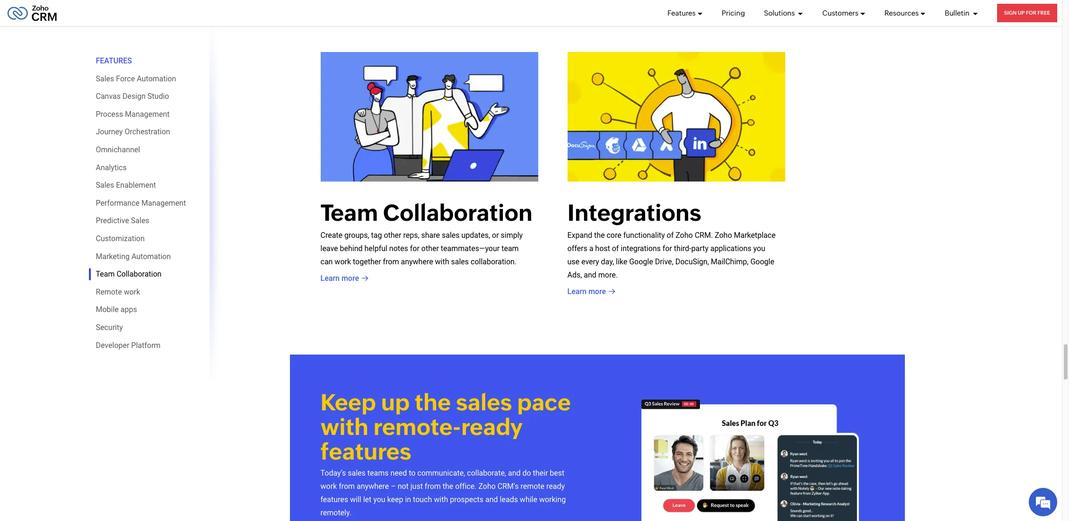 Task type: vqa. For each thing, say whether or not it's contained in the screenshot.
Automation
yes



Task type: locate. For each thing, give the bounding box(es) containing it.
0 horizontal spatial for
[[410, 244, 420, 253]]

0 vertical spatial ready
[[461, 414, 523, 441]]

collaboration
[[383, 200, 533, 226], [117, 270, 162, 279]]

0 horizontal spatial collaboration
[[117, 270, 162, 279]]

behind
[[340, 244, 363, 253]]

2 features from the top
[[321, 496, 348, 505]]

remotely.
[[321, 509, 352, 518]]

prospects
[[450, 496, 484, 505]]

zoho marketplace offers a host of integrations for third-party applications you use every day, like google drive, docusign, mailchimp, google ads, and more.
[[568, 231, 776, 280]]

0 vertical spatial learn
[[321, 274, 340, 283]]

1 vertical spatial team
[[96, 270, 115, 279]]

team for team collaboration create groups, tag other reps, share sales updates, or simply leave behind helpful notes for other teammates—your team can work together from anywhere with sales collaboration.
[[321, 200, 378, 226]]

learn down can
[[321, 274, 340, 283]]

zoho
[[676, 231, 693, 240], [715, 231, 732, 240], [479, 482, 496, 491]]

0 vertical spatial you
[[754, 244, 766, 253]]

zoho down 'collaborate,'
[[479, 482, 496, 491]]

1 vertical spatial of
[[612, 244, 619, 253]]

2 horizontal spatial zoho
[[715, 231, 732, 240]]

1 horizontal spatial other
[[422, 244, 439, 253]]

their
[[533, 469, 548, 478]]

more for integrations
[[589, 287, 606, 296]]

drive,
[[655, 258, 674, 267]]

1 horizontal spatial learn
[[568, 287, 587, 296]]

automation
[[137, 74, 176, 83], [132, 252, 171, 261]]

0 vertical spatial work
[[335, 258, 351, 267]]

automation up "studio"
[[137, 74, 176, 83]]

process management
[[96, 110, 170, 119]]

1 vertical spatial anywhere
[[357, 482, 389, 491]]

the
[[595, 231, 605, 240], [415, 389, 451, 416], [443, 482, 454, 491]]

0 vertical spatial features
[[321, 439, 412, 465]]

with inside keep up the sales pace with remote-ready features
[[321, 414, 369, 441]]

1 vertical spatial collaboration
[[117, 270, 162, 279]]

party
[[692, 244, 709, 253]]

performance
[[96, 199, 140, 208]]

force
[[116, 74, 135, 83]]

sign up for free link
[[998, 4, 1058, 22]]

anywhere down notes
[[401, 258, 433, 267]]

management for process management
[[125, 110, 170, 119]]

you right let at bottom
[[374, 496, 386, 505]]

keep
[[387, 496, 403, 505]]

0 vertical spatial and
[[584, 271, 597, 280]]

2 horizontal spatial from
[[425, 482, 441, 491]]

1 vertical spatial more
[[589, 287, 606, 296]]

learn down ads, in the bottom of the page
[[568, 287, 587, 296]]

management up orchestration
[[125, 110, 170, 119]]

from down communicate,
[[425, 482, 441, 491]]

ready inside keep up the sales pace with remote-ready features
[[461, 414, 523, 441]]

and inside today's sales teams need to communicate, collaborate, and do their best work from anywhere – not just from the office.
[[508, 469, 521, 478]]

2 vertical spatial and
[[486, 496, 498, 505]]

office.
[[455, 482, 477, 491]]

orchestration
[[125, 128, 170, 136]]

learn more
[[321, 274, 359, 283], [568, 287, 606, 296]]

0 horizontal spatial learn
[[321, 274, 340, 283]]

work inside today's sales teams need to communicate, collaborate, and do their best work from anywhere – not just from the office.
[[321, 482, 337, 491]]

0 vertical spatial anywhere
[[401, 258, 433, 267]]

learn more link down can
[[321, 273, 369, 285]]

0 horizontal spatial you
[[374, 496, 386, 505]]

with
[[435, 258, 449, 267], [321, 414, 369, 441], [434, 496, 448, 505]]

ready inside remote ready features will let you keep in touch with prospects and leads while working remotely.
[[547, 482, 565, 491]]

zoho crm's
[[479, 482, 519, 491]]

leads
[[500, 496, 518, 505]]

today's
[[321, 469, 346, 478]]

sign up for free
[[1005, 10, 1051, 16]]

0 horizontal spatial and
[[486, 496, 498, 505]]

and down every
[[584, 271, 597, 280]]

you down marketplace
[[754, 244, 766, 253]]

the inside keep up the sales pace with remote-ready features
[[415, 389, 451, 416]]

1 horizontal spatial team
[[321, 200, 378, 226]]

will
[[350, 496, 361, 505]]

1 vertical spatial automation
[[132, 252, 171, 261]]

from up will
[[339, 482, 355, 491]]

google down integrations
[[630, 258, 654, 267]]

can
[[321, 258, 333, 267]]

learn
[[321, 274, 340, 283], [568, 287, 587, 296]]

omnichannel
[[96, 145, 140, 154]]

1 vertical spatial learn more
[[568, 287, 606, 296]]

1 vertical spatial learn
[[568, 287, 587, 296]]

2 vertical spatial work
[[321, 482, 337, 491]]

0 vertical spatial management
[[125, 110, 170, 119]]

for down reps,
[[410, 244, 420, 253]]

1 horizontal spatial you
[[754, 244, 766, 253]]

for
[[410, 244, 420, 253], [663, 244, 673, 253]]

learn for team collaboration
[[321, 274, 340, 283]]

1 vertical spatial ready
[[547, 482, 565, 491]]

third-
[[674, 244, 692, 253]]

collaboration inside team collaboration create groups, tag other reps, share sales updates, or simply leave behind helpful notes for other teammates—your team can work together from anywhere with sales collaboration.
[[383, 200, 533, 226]]

2 horizontal spatial and
[[584, 271, 597, 280]]

learn more link
[[321, 273, 369, 285], [568, 287, 616, 298]]

developer platform
[[96, 341, 161, 350]]

mobile apps
[[96, 305, 137, 314]]

learn more link for integrations
[[568, 287, 616, 298]]

zoho up third-
[[676, 231, 693, 240]]

zoho up applications
[[715, 231, 732, 240]]

features up teams
[[321, 439, 412, 465]]

from down notes
[[383, 258, 399, 267]]

other up notes
[[384, 231, 402, 240]]

0 vertical spatial more
[[342, 274, 359, 283]]

and left do on the left bottom of the page
[[508, 469, 521, 478]]

learn more for team collaboration
[[321, 274, 359, 283]]

mobile
[[96, 305, 119, 314]]

work
[[335, 258, 351, 267], [124, 288, 140, 297], [321, 482, 337, 491]]

anywhere down teams
[[357, 482, 389, 491]]

day,
[[601, 258, 614, 267]]

sales up canvas
[[96, 74, 114, 83]]

updates,
[[462, 231, 490, 240]]

team for team collaboration
[[96, 270, 115, 279]]

crm's
[[498, 482, 519, 491]]

1 vertical spatial sales
[[96, 181, 114, 190]]

core
[[607, 231, 622, 240]]

features
[[321, 439, 412, 465], [321, 496, 348, 505]]

the right up
[[415, 389, 451, 416]]

sales down performance management
[[131, 216, 149, 225]]

other down share at the top
[[422, 244, 439, 253]]

and
[[584, 271, 597, 280], [508, 469, 521, 478], [486, 496, 498, 505]]

features up remotely.
[[321, 496, 348, 505]]

ready up 'collaborate,'
[[461, 414, 523, 441]]

1 horizontal spatial learn more link
[[568, 287, 616, 298]]

docusign,
[[676, 258, 709, 267]]

1 vertical spatial learn more link
[[568, 287, 616, 298]]

team inside team collaboration create groups, tag other reps, share sales updates, or simply leave behind helpful notes for other teammates—your team can work together from anywhere with sales collaboration.
[[321, 200, 378, 226]]

features inside remote ready features will let you keep in touch with prospects and leads while working remotely.
[[321, 496, 348, 505]]

not
[[398, 482, 409, 491]]

predictive sales
[[96, 216, 149, 225]]

1 for from the left
[[410, 244, 420, 253]]

marketplace
[[734, 231, 776, 240]]

0 vertical spatial with
[[435, 258, 449, 267]]

1 vertical spatial other
[[422, 244, 439, 253]]

the down communicate,
[[443, 482, 454, 491]]

automation up team collaboration
[[132, 252, 171, 261]]

team up groups,
[[321, 200, 378, 226]]

learn more down ads, in the bottom of the page
[[568, 287, 606, 296]]

0 vertical spatial sales
[[96, 74, 114, 83]]

1 horizontal spatial learn more
[[568, 287, 606, 296]]

work up apps
[[124, 288, 140, 297]]

0 horizontal spatial more
[[342, 274, 359, 283]]

collaboration for team collaboration create groups, tag other reps, share sales updates, or simply leave behind helpful notes for other teammates—your team can work together from anywhere with sales collaboration.
[[383, 200, 533, 226]]

marketing
[[96, 252, 130, 261]]

0 horizontal spatial from
[[339, 482, 355, 491]]

0 vertical spatial of
[[667, 231, 674, 240]]

google
[[630, 258, 654, 267], [751, 258, 775, 267]]

process
[[96, 110, 123, 119]]

and inside remote ready features will let you keep in touch with prospects and leads while working remotely.
[[486, 496, 498, 505]]

the up the host
[[595, 231, 605, 240]]

1 horizontal spatial google
[[751, 258, 775, 267]]

0 horizontal spatial learn more
[[321, 274, 359, 283]]

of right functionality
[[667, 231, 674, 240]]

management for performance management
[[142, 199, 186, 208]]

sales for sales enablement
[[96, 181, 114, 190]]

ready
[[461, 414, 523, 441], [547, 482, 565, 491]]

learn more for integrations
[[568, 287, 606, 296]]

pricing
[[722, 9, 745, 17]]

1 vertical spatial the
[[415, 389, 451, 416]]

1 horizontal spatial ready
[[547, 482, 565, 491]]

remote
[[521, 482, 545, 491]]

canvas
[[96, 92, 121, 101]]

0 vertical spatial learn more
[[321, 274, 359, 283]]

sales
[[96, 74, 114, 83], [96, 181, 114, 190], [131, 216, 149, 225]]

1 features from the top
[[321, 439, 412, 465]]

together
[[353, 258, 381, 267]]

leave
[[321, 244, 338, 253]]

0 horizontal spatial ready
[[461, 414, 523, 441]]

1 horizontal spatial anywhere
[[401, 258, 433, 267]]

sales
[[442, 231, 460, 240], [451, 258, 469, 267], [456, 389, 512, 416], [348, 469, 366, 478]]

a
[[590, 244, 594, 253]]

features inside keep up the sales pace with remote-ready features
[[321, 439, 412, 465]]

more
[[342, 274, 359, 283], [589, 287, 606, 296]]

integrations
[[568, 200, 702, 226]]

work down behind
[[335, 258, 351, 267]]

functionality
[[624, 231, 665, 240]]

1 horizontal spatial more
[[589, 287, 606, 296]]

remote
[[96, 288, 122, 297]]

menu shadow image
[[209, 0, 224, 404]]

collaboration down marketing automation
[[117, 270, 162, 279]]

more down together
[[342, 274, 359, 283]]

work down today's
[[321, 482, 337, 491]]

do
[[523, 469, 531, 478]]

sales inside keep up the sales pace with remote-ready features
[[456, 389, 512, 416]]

1 horizontal spatial from
[[383, 258, 399, 267]]

2 vertical spatial with
[[434, 496, 448, 505]]

0 vertical spatial learn more link
[[321, 273, 369, 285]]

0 vertical spatial team
[[321, 200, 378, 226]]

and down the zoho crm's
[[486, 496, 498, 505]]

in
[[405, 496, 411, 505]]

0 horizontal spatial of
[[612, 244, 619, 253]]

bulletin link
[[945, 0, 979, 26]]

ready down the 'best'
[[547, 482, 565, 491]]

like
[[616, 258, 628, 267]]

learn more link down more.
[[568, 287, 616, 298]]

2 for from the left
[[663, 244, 673, 253]]

teams
[[368, 469, 389, 478]]

0 horizontal spatial other
[[384, 231, 402, 240]]

zoho inside 'zoho marketplace offers a host of integrations for third-party applications you use every day, like google drive, docusign, mailchimp, google ads, and more.'
[[715, 231, 732, 240]]

1 horizontal spatial collaboration
[[383, 200, 533, 226]]

1 vertical spatial features
[[321, 496, 348, 505]]

for up the drive,
[[663, 244, 673, 253]]

0 vertical spatial collaboration
[[383, 200, 533, 226]]

more down more.
[[589, 287, 606, 296]]

2 vertical spatial the
[[443, 482, 454, 491]]

0 horizontal spatial team
[[96, 270, 115, 279]]

0 horizontal spatial zoho
[[479, 482, 496, 491]]

sales for sales force automation
[[96, 74, 114, 83]]

more for team collaboration
[[342, 274, 359, 283]]

mailchimp,
[[711, 258, 749, 267]]

team up remote
[[96, 270, 115, 279]]

1 horizontal spatial for
[[663, 244, 673, 253]]

1 horizontal spatial zoho
[[676, 231, 693, 240]]

2 vertical spatial sales
[[131, 216, 149, 225]]

management down enablement
[[142, 199, 186, 208]]

0 horizontal spatial learn more link
[[321, 273, 369, 285]]

1 vertical spatial and
[[508, 469, 521, 478]]

sales enablement
[[96, 181, 156, 190]]

learn more down can
[[321, 274, 359, 283]]

of right the host
[[612, 244, 619, 253]]

0 horizontal spatial anywhere
[[357, 482, 389, 491]]

1 vertical spatial with
[[321, 414, 369, 441]]

google down marketplace
[[751, 258, 775, 267]]

anywhere
[[401, 258, 433, 267], [357, 482, 389, 491]]

enablement
[[116, 181, 156, 190]]

collaboration for team collaboration
[[117, 270, 162, 279]]

sales down analytics
[[96, 181, 114, 190]]

0 horizontal spatial google
[[630, 258, 654, 267]]

1 horizontal spatial and
[[508, 469, 521, 478]]

collaboration up updates,
[[383, 200, 533, 226]]

every
[[582, 258, 600, 267]]

expand the core functionality of zoho crm.
[[568, 231, 713, 240]]

1 vertical spatial you
[[374, 496, 386, 505]]

1 vertical spatial management
[[142, 199, 186, 208]]

zoho crm logo image
[[7, 3, 57, 23]]



Task type: describe. For each thing, give the bounding box(es) containing it.
with inside team collaboration create groups, tag other reps, share sales updates, or simply leave behind helpful notes for other teammates—your team can work together from anywhere with sales collaboration.
[[435, 258, 449, 267]]

up
[[381, 389, 410, 416]]

need
[[391, 469, 407, 478]]

1 vertical spatial work
[[124, 288, 140, 297]]

simply
[[501, 231, 523, 240]]

share
[[421, 231, 440, 240]]

while
[[520, 496, 538, 505]]

keep up the sales pace with remote-ready features
[[321, 389, 571, 465]]

let
[[363, 496, 372, 505]]

today's sales teams need to communicate, collaborate, and do their best work from anywhere – not just from the office.
[[321, 469, 565, 491]]

work inside team collaboration create groups, tag other reps, share sales updates, or simply leave behind helpful notes for other teammates—your team can work together from anywhere with sales collaboration.
[[335, 258, 351, 267]]

zoho for marketplace
[[715, 231, 732, 240]]

team collaboration
[[96, 270, 162, 279]]

expand
[[568, 231, 593, 240]]

platform
[[131, 341, 161, 350]]

communicate,
[[418, 469, 465, 478]]

groups,
[[345, 231, 369, 240]]

to
[[409, 469, 416, 478]]

canvas design studio
[[96, 92, 169, 101]]

you inside remote ready features will let you keep in touch with prospects and leads while working remotely.
[[374, 496, 386, 505]]

tag
[[371, 231, 382, 240]]

0 vertical spatial the
[[595, 231, 605, 240]]

solutions
[[764, 9, 797, 17]]

you inside 'zoho marketplace offers a host of integrations for third-party applications you use every day, like google drive, docusign, mailchimp, google ads, and more.'
[[754, 244, 766, 253]]

of inside 'zoho marketplace offers a host of integrations for third-party applications you use every day, like google drive, docusign, mailchimp, google ads, and more.'
[[612, 244, 619, 253]]

team
[[502, 244, 519, 253]]

and inside 'zoho marketplace offers a host of integrations for third-party applications you use every day, like google drive, docusign, mailchimp, google ads, and more.'
[[584, 271, 597, 280]]

remote-
[[374, 414, 461, 441]]

crm.
[[695, 231, 713, 240]]

helpful
[[365, 244, 388, 253]]

anywhere inside team collaboration create groups, tag other reps, share sales updates, or simply leave behind helpful notes for other teammates—your team can work together from anywhere with sales collaboration.
[[401, 258, 433, 267]]

–
[[391, 482, 396, 491]]

create
[[321, 231, 343, 240]]

0 vertical spatial other
[[384, 231, 402, 240]]

bulletin
[[945, 9, 972, 17]]

2 google from the left
[[751, 258, 775, 267]]

features
[[668, 9, 696, 17]]

offers
[[568, 244, 588, 253]]

team collaboration create groups, tag other reps, share sales updates, or simply leave behind helpful notes for other teammates—your team can work together from anywhere with sales collaboration.
[[321, 200, 533, 267]]

resources
[[885, 9, 919, 17]]

best
[[550, 469, 565, 478]]

0 vertical spatial automation
[[137, 74, 176, 83]]

sales force automation
[[96, 74, 176, 83]]

or
[[492, 231, 499, 240]]

features
[[96, 56, 132, 65]]

reps,
[[403, 231, 420, 240]]

customization
[[96, 234, 145, 243]]

just
[[411, 482, 423, 491]]

for inside team collaboration create groups, tag other reps, share sales updates, or simply leave behind helpful notes for other teammates—your team can work together from anywhere with sales collaboration.
[[410, 244, 420, 253]]

applications
[[711, 244, 752, 253]]

collaborate,
[[467, 469, 506, 478]]

sales inside today's sales teams need to communicate, collaborate, and do their best work from anywhere – not just from the office.
[[348, 469, 366, 478]]

analytics
[[96, 163, 127, 172]]

resources link
[[885, 0, 926, 26]]

with inside remote ready features will let you keep in touch with prospects and leads while working remotely.
[[434, 496, 448, 505]]

working
[[540, 496, 566, 505]]

marketing automation
[[96, 252, 171, 261]]

studio
[[148, 92, 169, 101]]

1 google from the left
[[630, 258, 654, 267]]

journey orchestration
[[96, 128, 170, 136]]

up
[[1018, 10, 1025, 16]]

teammates—your
[[441, 244, 500, 253]]

developer
[[96, 341, 129, 350]]

for inside 'zoho marketplace offers a host of integrations for third-party applications you use every day, like google drive, docusign, mailchimp, google ads, and more.'
[[663, 244, 673, 253]]

1 horizontal spatial of
[[667, 231, 674, 240]]

solutions link
[[764, 0, 804, 26]]

apps
[[121, 305, 137, 314]]

remote ready features will let you keep in touch with prospects and leads while working remotely.
[[321, 482, 566, 518]]

design
[[123, 92, 146, 101]]

pace
[[517, 389, 571, 416]]

performance management
[[96, 199, 186, 208]]

collaboration.
[[471, 258, 517, 267]]

customers
[[823, 9, 859, 17]]

remote work
[[96, 288, 140, 297]]

security
[[96, 323, 123, 332]]

anywhere inside today's sales teams need to communicate, collaborate, and do their best work from anywhere – not just from the office.
[[357, 482, 389, 491]]

host
[[596, 244, 610, 253]]

integrations
[[621, 244, 661, 253]]

more.
[[599, 271, 618, 280]]

from inside team collaboration create groups, tag other reps, share sales updates, or simply leave behind helpful notes for other teammates—your team can work together from anywhere with sales collaboration.
[[383, 258, 399, 267]]

integrations marketplace api crm software image
[[568, 52, 785, 182]]

collaboration tools customer relationship management solutions image
[[321, 52, 538, 182]]

learn more link for team collaboration
[[321, 273, 369, 285]]

learn for integrations
[[568, 287, 587, 296]]

notes
[[389, 244, 408, 253]]

sign
[[1005, 10, 1017, 16]]

for
[[1027, 10, 1037, 16]]

sales meetings and presentations image
[[642, 400, 860, 522]]

free
[[1038, 10, 1051, 16]]

the inside today's sales teams need to communicate, collaborate, and do their best work from anywhere – not just from the office.
[[443, 482, 454, 491]]

pricing link
[[722, 0, 745, 26]]

features link
[[668, 0, 703, 26]]

zoho for crm's
[[479, 482, 496, 491]]



